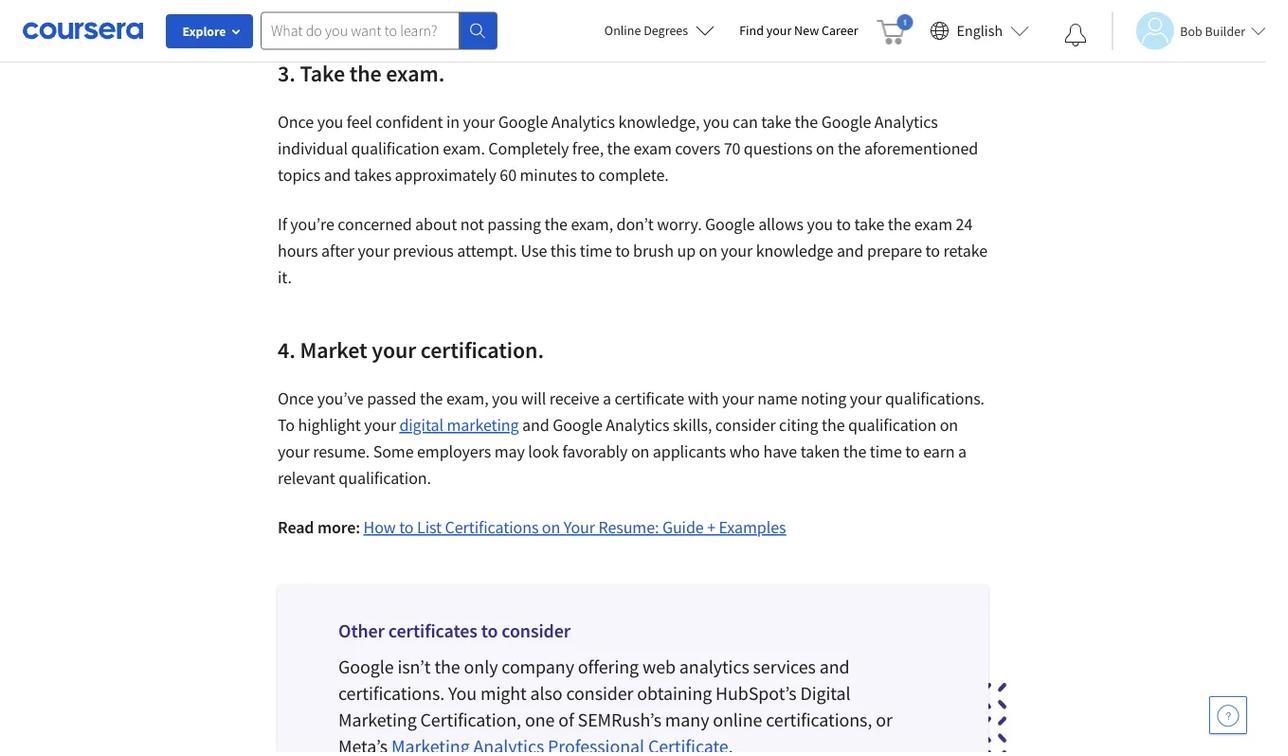 Task type: locate. For each thing, give the bounding box(es) containing it.
to inside once you feel confident in your google analytics knowledge, you can take the google analytics individual qualification exam. completely free, the exam covers 70 questions on the aforementioned topics and takes approximately 60 minutes to complete.
[[581, 164, 595, 186]]

if you're concerned about not passing the exam, don't worry. google allows you to take the exam 24 hours after your previous attempt. use this time to brush up on your knowledge and prepare to retake it.
[[278, 214, 988, 288]]

60
[[500, 164, 517, 186]]

to
[[581, 164, 595, 186], [836, 214, 851, 235], [615, 240, 630, 262], [926, 240, 940, 262], [905, 441, 920, 462], [399, 517, 414, 538], [481, 619, 498, 643]]

to right allows
[[836, 214, 851, 235]]

exam.
[[386, 59, 445, 87], [443, 138, 485, 159]]

on inside if you're concerned about not passing the exam, don't worry. google allows you to take the exam 24 hours after your previous attempt. use this time to brush up on your knowledge and prepare to retake it.
[[699, 240, 717, 262]]

0 vertical spatial take
[[761, 111, 791, 133]]

1 vertical spatial qualification
[[848, 415, 937, 436]]

exam left 24
[[914, 214, 953, 235]]

applicants
[[653, 441, 726, 462]]

services
[[753, 655, 816, 679]]

1 vertical spatial exam,
[[446, 388, 489, 409]]

google inside google isn't the only company offering web analytics services and certifications. you might also consider obtaining hubspot's digital marketing certification, one of semrush's many online certifications, or meta's
[[338, 655, 394, 679]]

aforementioned
[[864, 138, 978, 159]]

analytics inside "and google analytics skills, consider citing the qualification on your resume. some employers may look favorably on applicants who have taken the time to earn a relevant qualification."
[[606, 415, 669, 436]]

0 vertical spatial exam.
[[386, 59, 445, 87]]

qualification down qualifications. at right
[[848, 415, 937, 436]]

qualification inside "and google analytics skills, consider citing the qualification on your resume. some employers may look favorably on applicants who have taken the time to earn a relevant qualification."
[[848, 415, 937, 436]]

exam. inside once you feel confident in your google analytics knowledge, you can take the google analytics individual qualification exam. completely free, the exam covers 70 questions on the aforementioned topics and takes approximately 60 minutes to complete.
[[443, 138, 485, 159]]

name
[[757, 388, 798, 409]]

your down the 'to'
[[278, 441, 310, 462]]

will
[[521, 388, 546, 409]]

taken
[[801, 441, 840, 462]]

take up the prepare
[[854, 214, 885, 235]]

your right up
[[721, 240, 753, 262]]

0 vertical spatial a
[[603, 388, 611, 409]]

citing
[[779, 415, 818, 436]]

a right the receive on the left bottom of the page
[[603, 388, 611, 409]]

highlight
[[298, 415, 361, 436]]

analytics down the certificate
[[606, 415, 669, 436]]

1 once from the top
[[278, 111, 314, 133]]

some
[[373, 441, 414, 462]]

time left earn
[[870, 441, 902, 462]]

attempt.
[[457, 240, 518, 262]]

and inside if you're concerned about not passing the exam, don't worry. google allows you to take the exam 24 hours after your previous attempt. use this time to brush up on your knowledge and prepare to retake it.
[[837, 240, 864, 262]]

other
[[338, 619, 385, 643]]

to left list
[[399, 517, 414, 538]]

consider inside "and google analytics skills, consider citing the qualification on your resume. some employers may look favorably on applicants who have taken the time to earn a relevant qualification."
[[715, 415, 776, 436]]

the up this
[[544, 214, 568, 235]]

google down other
[[338, 655, 394, 679]]

your right in
[[463, 111, 495, 133]]

consider down the offering
[[566, 682, 633, 706]]

you
[[317, 111, 343, 133], [703, 111, 729, 133], [807, 214, 833, 235], [492, 388, 518, 409]]

and down will in the bottom left of the page
[[522, 415, 549, 436]]

the up the prepare
[[888, 214, 911, 235]]

also
[[530, 682, 563, 706]]

exam down knowledge,
[[634, 138, 672, 159]]

0 vertical spatial once
[[278, 111, 314, 133]]

help center image
[[1217, 704, 1240, 727]]

employers
[[417, 441, 491, 462]]

one
[[525, 708, 555, 732]]

and
[[324, 164, 351, 186], [837, 240, 864, 262], [522, 415, 549, 436], [819, 655, 850, 679]]

on
[[816, 138, 834, 159], [699, 240, 717, 262], [940, 415, 958, 436], [631, 441, 649, 462], [542, 517, 560, 538]]

0 vertical spatial exam,
[[571, 214, 613, 235]]

the inside once you've passed the exam, you will receive a certificate with your name noting your qualifications. to highlight your
[[420, 388, 443, 409]]

2 vertical spatial consider
[[566, 682, 633, 706]]

3. take the exam.
[[278, 59, 449, 87]]

take
[[300, 59, 345, 87]]

the up complete.
[[607, 138, 630, 159]]

after
[[321, 240, 354, 262]]

use
[[521, 240, 547, 262]]

you left the can
[[703, 111, 729, 133]]

once inside once you've passed the exam, you will receive a certificate with your name noting your qualifications. to highlight your
[[278, 388, 314, 409]]

consider up who
[[715, 415, 776, 436]]

24
[[956, 214, 973, 235]]

google down the receive on the left bottom of the page
[[553, 415, 603, 436]]

confident
[[376, 111, 443, 133]]

google
[[498, 111, 548, 133], [821, 111, 871, 133], [705, 214, 755, 235], [553, 415, 603, 436], [338, 655, 394, 679]]

take
[[761, 111, 791, 133], [854, 214, 885, 235]]

bob builder button
[[1112, 12, 1266, 50]]

time inside if you're concerned about not passing the exam, don't worry. google allows you to take the exam 24 hours after your previous attempt. use this time to brush up on your knowledge and prepare to retake it.
[[580, 240, 612, 262]]

individual
[[278, 138, 348, 159]]

exam. up confident
[[386, 59, 445, 87]]

to inside "and google analytics skills, consider citing the qualification on your resume. some employers may look favorably on applicants who have taken the time to earn a relevant qualification."
[[905, 441, 920, 462]]

once
[[278, 111, 314, 133], [278, 388, 314, 409]]

online degrees
[[604, 22, 688, 39]]

once up individual at the top left
[[278, 111, 314, 133]]

1 vertical spatial once
[[278, 388, 314, 409]]

your right 'noting'
[[850, 388, 882, 409]]

1 vertical spatial take
[[854, 214, 885, 235]]

take inside if you're concerned about not passing the exam, don't worry. google allows you to take the exam 24 hours after your previous attempt. use this time to brush up on your knowledge and prepare to retake it.
[[854, 214, 885, 235]]

the up digital
[[420, 388, 443, 409]]

0 horizontal spatial exam,
[[446, 388, 489, 409]]

may
[[494, 441, 525, 462]]

1 vertical spatial exam
[[914, 214, 953, 235]]

knowledge,
[[618, 111, 700, 133]]

marketing
[[447, 415, 519, 436]]

you left will in the bottom left of the page
[[492, 388, 518, 409]]

builder
[[1205, 22, 1245, 39]]

1 horizontal spatial a
[[958, 441, 967, 462]]

questions
[[744, 138, 813, 159]]

on inside once you feel confident in your google analytics knowledge, you can take the google analytics individual qualification exam. completely free, the exam covers 70 questions on the aforementioned topics and takes approximately 60 minutes to complete.
[[816, 138, 834, 159]]

resume:
[[598, 517, 659, 538]]

takes
[[354, 164, 392, 186]]

list
[[417, 517, 442, 538]]

how to list certifications on your resume: guide + examples link
[[364, 517, 786, 538]]

degrees
[[644, 22, 688, 39]]

google right the worry.
[[705, 214, 755, 235]]

1 horizontal spatial take
[[854, 214, 885, 235]]

exam, up the digital marketing
[[446, 388, 489, 409]]

online
[[604, 22, 641, 39]]

the up questions
[[795, 111, 818, 133]]

to left earn
[[905, 441, 920, 462]]

completely
[[488, 138, 569, 159]]

1 vertical spatial exam.
[[443, 138, 485, 159]]

certificate
[[615, 388, 684, 409]]

exam, up this
[[571, 214, 613, 235]]

0 horizontal spatial take
[[761, 111, 791, 133]]

your
[[766, 22, 792, 39], [463, 111, 495, 133], [358, 240, 390, 262], [721, 240, 753, 262], [372, 335, 416, 364], [722, 388, 754, 409], [850, 388, 882, 409], [364, 415, 396, 436], [278, 441, 310, 462]]

0 vertical spatial time
[[580, 240, 612, 262]]

1 horizontal spatial exam
[[914, 214, 953, 235]]

1 horizontal spatial qualification
[[848, 415, 937, 436]]

marketing
[[338, 708, 417, 732]]

1 vertical spatial time
[[870, 441, 902, 462]]

your up the passed
[[372, 335, 416, 364]]

explore button
[[166, 14, 253, 48]]

english
[[957, 21, 1003, 40]]

digital marketing link
[[399, 415, 519, 436]]

other certificates to consider
[[338, 619, 574, 643]]

a inside once you've passed the exam, you will receive a certificate with your name noting your qualifications. to highlight your
[[603, 388, 611, 409]]

your inside "and google analytics skills, consider citing the qualification on your resume. some employers may look favorably on applicants who have taken the time to earn a relevant qualification."
[[278, 441, 310, 462]]

on right questions
[[816, 138, 834, 159]]

time right this
[[580, 240, 612, 262]]

0 horizontal spatial exam
[[634, 138, 672, 159]]

consider up company
[[502, 619, 571, 643]]

exam. down in
[[443, 138, 485, 159]]

take up questions
[[761, 111, 791, 133]]

on down once you've passed the exam, you will receive a certificate with your name noting your qualifications. to highlight your
[[631, 441, 649, 462]]

you up the knowledge
[[807, 214, 833, 235]]

the
[[349, 59, 382, 87], [795, 111, 818, 133], [607, 138, 630, 159], [838, 138, 861, 159], [544, 214, 568, 235], [888, 214, 911, 235], [420, 388, 443, 409], [822, 415, 845, 436], [843, 441, 867, 462], [434, 655, 460, 679]]

many
[[665, 708, 709, 732]]

1 horizontal spatial exam,
[[571, 214, 613, 235]]

certification,
[[420, 708, 521, 732]]

it.
[[278, 267, 292, 288]]

find your new career link
[[730, 19, 868, 43]]

and up digital
[[819, 655, 850, 679]]

to down free,
[[581, 164, 595, 186]]

and inside google isn't the only company offering web analytics services and certifications. you might also consider obtaining hubspot's digital marketing certification, one of semrush's many online certifications, or meta's
[[819, 655, 850, 679]]

once you've passed the exam, you will receive a certificate with your name noting your qualifications. to highlight your
[[278, 388, 985, 436]]

find your new career
[[739, 22, 858, 39]]

with
[[688, 388, 719, 409]]

1 horizontal spatial time
[[870, 441, 902, 462]]

exam inside if you're concerned about not passing the exam, don't worry. google allows you to take the exam 24 hours after your previous attempt. use this time to brush up on your knowledge and prepare to retake it.
[[914, 214, 953, 235]]

your inside once you feel confident in your google analytics knowledge, you can take the google analytics individual qualification exam. completely free, the exam covers 70 questions on the aforementioned topics and takes approximately 60 minutes to complete.
[[463, 111, 495, 133]]

or
[[876, 708, 893, 732]]

your down the concerned
[[358, 240, 390, 262]]

and inside "and google analytics skills, consider citing the qualification on your resume. some employers may look favorably on applicants who have taken the time to earn a relevant qualification."
[[522, 415, 549, 436]]

once inside once you feel confident in your google analytics knowledge, you can take the google analytics individual qualification exam. completely free, the exam covers 70 questions on the aforementioned topics and takes approximately 60 minutes to complete.
[[278, 111, 314, 133]]

once up the 'to'
[[278, 388, 314, 409]]

qualification down confident
[[351, 138, 439, 159]]

offering
[[578, 655, 639, 679]]

exam inside once you feel confident in your google analytics knowledge, you can take the google analytics individual qualification exam. completely free, the exam covers 70 questions on the aforementioned topics and takes approximately 60 minutes to complete.
[[634, 138, 672, 159]]

None search field
[[261, 12, 498, 50]]

on right up
[[699, 240, 717, 262]]

a right earn
[[958, 441, 967, 462]]

the up you
[[434, 655, 460, 679]]

earn
[[923, 441, 955, 462]]

on left your
[[542, 517, 560, 538]]

1 vertical spatial a
[[958, 441, 967, 462]]

explore
[[182, 23, 226, 40]]

0 vertical spatial consider
[[715, 415, 776, 436]]

0 horizontal spatial qualification
[[351, 138, 439, 159]]

this
[[550, 240, 576, 262]]

your right find
[[766, 22, 792, 39]]

and left the prepare
[[837, 240, 864, 262]]

the inside google isn't the only company offering web analytics services and certifications. you might also consider obtaining hubspot's digital marketing certification, one of semrush's many online certifications, or meta's
[[434, 655, 460, 679]]

look
[[528, 441, 559, 462]]

feel
[[347, 111, 372, 133]]

a
[[603, 388, 611, 409], [958, 441, 967, 462]]

you inside if you're concerned about not passing the exam, don't worry. google allows you to take the exam 24 hours after your previous attempt. use this time to brush up on your knowledge and prepare to retake it.
[[807, 214, 833, 235]]

2 once from the top
[[278, 388, 314, 409]]

0 vertical spatial qualification
[[351, 138, 439, 159]]

analytics
[[679, 655, 749, 679]]

once you feel confident in your google analytics knowledge, you can take the google analytics individual qualification exam. completely free, the exam covers 70 questions on the aforementioned topics and takes approximately 60 minutes to complete.
[[278, 111, 978, 186]]

noting
[[801, 388, 847, 409]]

coursera image
[[23, 15, 143, 46]]

0 horizontal spatial a
[[603, 388, 611, 409]]

read
[[278, 517, 314, 538]]

and left takes
[[324, 164, 351, 186]]

exam,
[[571, 214, 613, 235], [446, 388, 489, 409]]

+
[[707, 517, 716, 538]]

0 vertical spatial exam
[[634, 138, 672, 159]]

once for once you feel confident in your google analytics knowledge, you can take the google analytics individual qualification exam. completely free, the exam covers 70 questions on the aforementioned topics and takes approximately 60 minutes to complete.
[[278, 111, 314, 133]]

prepare
[[867, 240, 922, 262]]

0 horizontal spatial time
[[580, 240, 612, 262]]

shopping cart: 1 item image
[[877, 14, 913, 45]]



Task type: describe. For each thing, give the bounding box(es) containing it.
4.
[[278, 335, 295, 364]]

of
[[558, 708, 574, 732]]

google up aforementioned
[[821, 111, 871, 133]]

qualification inside once you feel confident in your google analytics knowledge, you can take the google analytics individual qualification exam. completely free, the exam covers 70 questions on the aforementioned topics and takes approximately 60 minutes to complete.
[[351, 138, 439, 159]]

the right questions
[[838, 138, 861, 159]]

to left retake on the right top
[[926, 240, 940, 262]]

retake
[[943, 240, 988, 262]]

english button
[[923, 0, 1037, 62]]

isn't
[[397, 655, 431, 679]]

google isn't the only company offering web analytics services and certifications. you might also consider obtaining hubspot's digital marketing certification, one of semrush's many online certifications, or meta's
[[338, 655, 893, 753]]

certifications,
[[766, 708, 872, 732]]

bob
[[1180, 22, 1202, 39]]

the down the what do you want to learn? text box at the top of the page
[[349, 59, 382, 87]]

hubspot's
[[716, 682, 797, 706]]

certifications.
[[338, 682, 445, 706]]

certificates
[[388, 619, 477, 643]]

your down the passed
[[364, 415, 396, 436]]

passing
[[487, 214, 541, 235]]

once for once you've passed the exam, you will receive a certificate with your name noting your qualifications. to highlight your
[[278, 388, 314, 409]]

3.
[[278, 59, 295, 87]]

find
[[739, 22, 764, 39]]

guide
[[662, 517, 704, 538]]

analytics up aforementioned
[[874, 111, 938, 133]]

you inside once you've passed the exam, you will receive a certificate with your name noting your qualifications. to highlight your
[[492, 388, 518, 409]]

who
[[730, 441, 760, 462]]

you
[[448, 682, 477, 706]]

obtaining
[[637, 682, 712, 706]]

the right taken
[[843, 441, 867, 462]]

receive
[[549, 388, 599, 409]]

70
[[724, 138, 741, 159]]

how
[[364, 517, 396, 538]]

only
[[464, 655, 498, 679]]

4. market your certification.
[[278, 335, 544, 364]]

you've
[[317, 388, 364, 409]]

certifications
[[445, 517, 539, 538]]

knowledge
[[756, 240, 833, 262]]

digital
[[800, 682, 851, 706]]

concerned
[[338, 214, 412, 235]]

complete.
[[598, 164, 669, 186]]

might
[[480, 682, 527, 706]]

favorably
[[562, 441, 628, 462]]

time inside "and google analytics skills, consider citing the qualification on your resume. some employers may look favorably on applicants who have taken the time to earn a relevant qualification."
[[870, 441, 902, 462]]

passed
[[367, 388, 416, 409]]

minutes
[[520, 164, 577, 186]]

consider inside google isn't the only company offering web analytics services and certifications. you might also consider obtaining hubspot's digital marketing certification, one of semrush's many online certifications, or meta's
[[566, 682, 633, 706]]

1 vertical spatial consider
[[502, 619, 571, 643]]

resume.
[[313, 441, 370, 462]]

free,
[[572, 138, 604, 159]]

hours
[[278, 240, 318, 262]]

and google analytics skills, consider citing the qualification on your resume. some employers may look favorably on applicants who have taken the time to earn a relevant qualification.
[[278, 415, 967, 489]]

new
[[794, 22, 819, 39]]

take inside once you feel confident in your google analytics knowledge, you can take the google analytics individual qualification exam. completely free, the exam covers 70 questions on the aforementioned topics and takes approximately 60 minutes to complete.
[[761, 111, 791, 133]]

your right with
[[722, 388, 754, 409]]

more:
[[317, 517, 360, 538]]

google up completely
[[498, 111, 548, 133]]

google inside "and google analytics skills, consider citing the qualification on your resume. some employers may look favorably on applicants who have taken the time to earn a relevant qualification."
[[553, 415, 603, 436]]

the down 'noting'
[[822, 415, 845, 436]]

meta's
[[338, 735, 388, 753]]

digital
[[399, 415, 444, 436]]

on up earn
[[940, 415, 958, 436]]

google inside if you're concerned about not passing the exam, don't worry. google allows you to take the exam 24 hours after your previous attempt. use this time to brush up on your knowledge and prepare to retake it.
[[705, 214, 755, 235]]

in
[[446, 111, 460, 133]]

up
[[677, 240, 696, 262]]

and inside once you feel confident in your google analytics knowledge, you can take the google analytics individual qualification exam. completely free, the exam covers 70 questions on the aforementioned topics and takes approximately 60 minutes to complete.
[[324, 164, 351, 186]]

to
[[278, 415, 295, 436]]

web
[[643, 655, 676, 679]]

brush
[[633, 240, 674, 262]]

your
[[564, 517, 595, 538]]

What do you want to learn? text field
[[261, 12, 460, 50]]

career
[[822, 22, 858, 39]]

exam, inside if you're concerned about not passing the exam, don't worry. google allows you to take the exam 24 hours after your previous attempt. use this time to brush up on your knowledge and prepare to retake it.
[[571, 214, 613, 235]]

worry.
[[657, 214, 702, 235]]

company
[[502, 655, 574, 679]]

exam, inside once you've passed the exam, you will receive a certificate with your name noting your qualifications. to highlight your
[[446, 388, 489, 409]]

bob builder
[[1180, 22, 1245, 39]]

allows
[[758, 214, 804, 235]]

if
[[278, 214, 287, 235]]

can
[[733, 111, 758, 133]]

you left feel
[[317, 111, 343, 133]]

to down 'don't'
[[615, 240, 630, 262]]

qualifications.
[[885, 388, 985, 409]]

show notifications image
[[1064, 24, 1087, 46]]

skills,
[[673, 415, 712, 436]]

online degrees button
[[589, 9, 730, 51]]

don't
[[617, 214, 654, 235]]

qualification.
[[339, 468, 431, 489]]

to up only
[[481, 619, 498, 643]]

approximately
[[395, 164, 496, 186]]

previous
[[393, 240, 454, 262]]

a inside "and google analytics skills, consider citing the qualification on your resume. some employers may look favorably on applicants who have taken the time to earn a relevant qualification."
[[958, 441, 967, 462]]

have
[[763, 441, 797, 462]]

online
[[713, 708, 762, 732]]

semrush's
[[578, 708, 661, 732]]

relevant
[[278, 468, 335, 489]]

analytics up free,
[[551, 111, 615, 133]]

about
[[415, 214, 457, 235]]



Task type: vqa. For each thing, say whether or not it's contained in the screenshot.
exam inside the 'if you're concerned about not passing the exam, don't worry. google allows you to take the exam 24 hours after your previous attempt. use this time to brush up on your knowledge and prepare to retake it.'
yes



